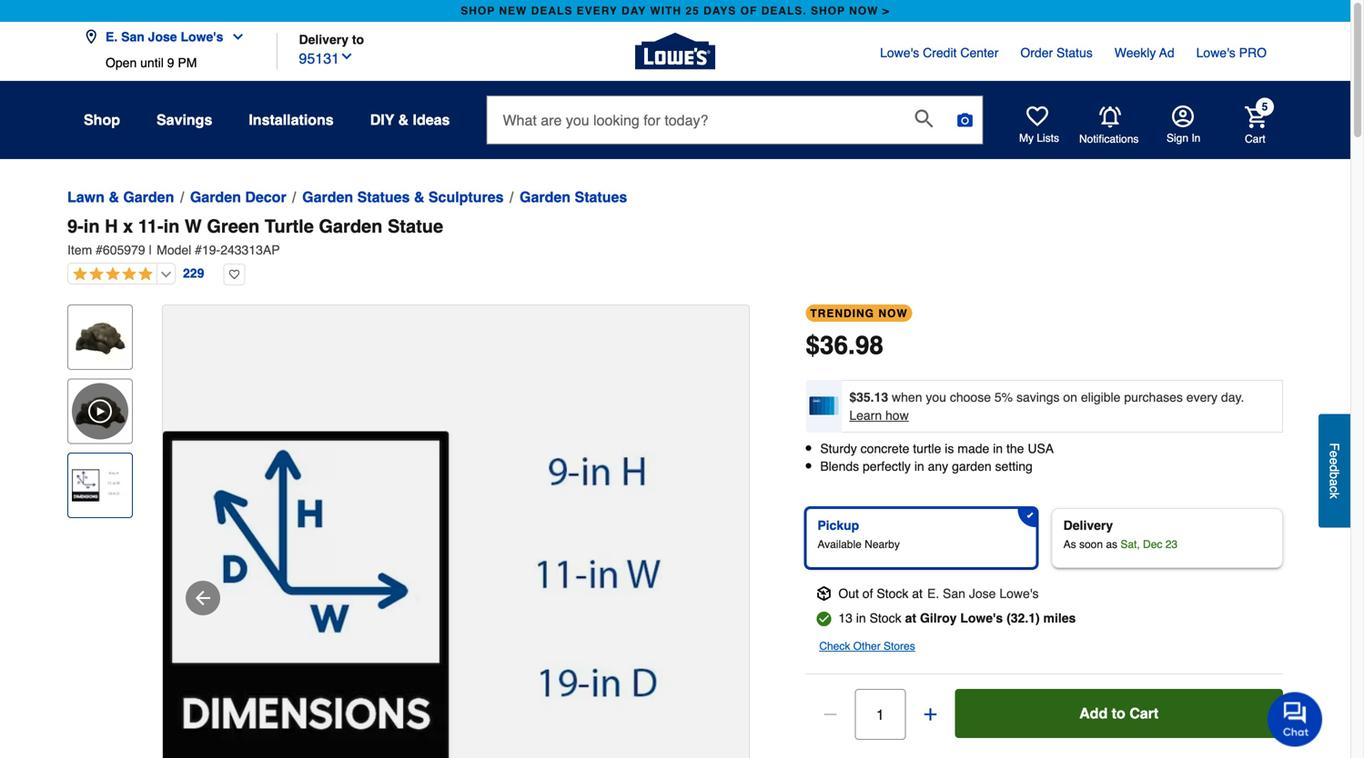 Task type: vqa. For each thing, say whether or not it's contained in the screenshot.
"file"
no



Task type: describe. For each thing, give the bounding box(es) containing it.
check circle filled image
[[817, 613, 831, 627]]

in right 13
[[856, 612, 866, 626]]

Stepper number input field with increment and decrement buttons number field
[[855, 690, 906, 741]]

diy
[[370, 111, 394, 128]]

learn
[[849, 409, 882, 423]]

miles
[[1043, 612, 1076, 626]]

1 e from the top
[[1327, 451, 1342, 458]]

.
[[848, 331, 855, 360]]

0 vertical spatial now
[[849, 5, 878, 17]]

as
[[1063, 539, 1076, 552]]

sign in
[[1167, 132, 1201, 145]]

when
[[892, 390, 922, 405]]

a
[[1327, 479, 1342, 486]]

search image
[[915, 109, 933, 128]]

2 horizontal spatial &
[[414, 189, 424, 206]]

order status link
[[1020, 44, 1093, 62]]

stock for in
[[870, 612, 901, 626]]

36
[[820, 331, 848, 360]]

savings button
[[157, 104, 212, 136]]

garden decor
[[190, 189, 286, 206]]

$ 36 . 98
[[806, 331, 884, 360]]

purchases
[[1124, 390, 1183, 405]]

center
[[960, 45, 999, 60]]

lawn & garden
[[67, 189, 174, 206]]

add to cart
[[1079, 706, 1159, 723]]

sign in button
[[1167, 106, 1201, 146]]

11-
[[138, 216, 163, 237]]

eligible
[[1081, 390, 1121, 405]]

order status
[[1020, 45, 1093, 60]]

(
[[1006, 612, 1011, 626]]

5%
[[994, 390, 1013, 405]]

$
[[806, 331, 820, 360]]

605979
[[103, 243, 145, 258]]

weekly
[[1114, 45, 1156, 60]]

95131 button
[[299, 46, 354, 70]]

check other stores
[[819, 641, 915, 654]]

blends
[[820, 460, 859, 474]]

of
[[862, 587, 873, 602]]

installations
[[249, 111, 334, 128]]

lowe's home improvement notification center image
[[1099, 106, 1121, 128]]

pro
[[1239, 45, 1267, 60]]

stock for of
[[877, 587, 908, 602]]

decor
[[245, 189, 286, 206]]

#19-243313ap - thumbnail2 image
[[72, 458, 128, 514]]

day.
[[1221, 390, 1244, 405]]

garden statues & sculptures
[[302, 189, 504, 206]]

shop button
[[84, 104, 120, 136]]

chevron down image inside 95131 button
[[339, 49, 354, 64]]

pm
[[178, 56, 197, 70]]

$35.13 when you choose 5% savings on eligible purchases every day. learn how
[[849, 390, 1244, 423]]

in
[[1191, 132, 1201, 145]]

|
[[149, 243, 152, 258]]

229
[[183, 266, 204, 281]]

item
[[67, 243, 92, 258]]

my lists link
[[1019, 106, 1059, 146]]

garden for garden decor
[[190, 189, 241, 206]]

setting
[[995, 460, 1033, 474]]

1 # from the left
[[96, 243, 103, 258]]

lowe's home improvement cart image
[[1245, 106, 1267, 128]]

lowe's home improvement logo image
[[635, 11, 715, 91]]

1 vertical spatial jose
[[969, 587, 996, 602]]

in left "the" at the bottom right
[[993, 442, 1003, 456]]

day
[[622, 5, 646, 17]]

the
[[1006, 442, 1024, 456]]

weekly ad
[[1114, 45, 1174, 60]]

& for diy
[[398, 111, 409, 128]]

deals
[[531, 5, 573, 17]]

option group containing pickup
[[798, 502, 1290, 576]]

5
[[1262, 100, 1268, 113]]

weekly ad link
[[1114, 44, 1174, 62]]

1 shop from the left
[[461, 5, 495, 17]]

model
[[157, 243, 191, 258]]

1 horizontal spatial e.
[[927, 587, 939, 602]]

)
[[1036, 612, 1040, 626]]

savings
[[157, 111, 212, 128]]

32.1
[[1011, 612, 1036, 626]]

c
[[1327, 486, 1342, 493]]

1 vertical spatial now
[[878, 308, 908, 320]]

with
[[650, 5, 682, 17]]

lowe's up 32.1
[[999, 587, 1039, 602]]

open
[[106, 56, 137, 70]]

1 horizontal spatial san
[[943, 587, 965, 602]]

cart inside button
[[1129, 706, 1159, 723]]

95131
[[299, 50, 339, 67]]

deals.
[[761, 5, 807, 17]]

days
[[703, 5, 736, 17]]

garden statues & sculptures link
[[302, 187, 504, 208]]

notifications
[[1079, 133, 1139, 145]]

turtle
[[913, 442, 941, 456]]

$35.13
[[849, 390, 888, 405]]

lowe's inside lowe's credit center link
[[880, 45, 919, 60]]

gilroy
[[920, 612, 957, 626]]

add to cart button
[[955, 690, 1283, 739]]

every
[[577, 5, 618, 17]]

23
[[1165, 539, 1178, 552]]

19-
[[202, 243, 220, 258]]

camera image
[[956, 111, 974, 129]]

243313ap
[[220, 243, 280, 258]]

Search Query text field
[[487, 96, 900, 144]]

f e e d b a c k button
[[1319, 414, 1350, 528]]

garden for garden statues & sculptures
[[302, 189, 353, 206]]



Task type: locate. For each thing, give the bounding box(es) containing it.
1 statues from the left
[[357, 189, 410, 206]]

4.9 stars image
[[68, 267, 153, 283]]

lowe's inside lowe's pro link
[[1196, 45, 1236, 60]]

statues for garden statues & sculptures
[[357, 189, 410, 206]]

lowe's pro link
[[1196, 44, 1267, 62]]

jose
[[148, 30, 177, 44], [969, 587, 996, 602]]

0 vertical spatial chevron down image
[[223, 30, 245, 44]]

e. right 'location' image
[[106, 30, 118, 44]]

1 vertical spatial chevron down image
[[339, 49, 354, 64]]

delivery inside delivery as soon as sat, dec 23
[[1063, 519, 1113, 533]]

1 horizontal spatial statues
[[575, 189, 627, 206]]

& right lawn
[[109, 189, 119, 206]]

stores
[[884, 641, 915, 654]]

0 horizontal spatial shop
[[461, 5, 495, 17]]

shop right deals. at the right of page
[[811, 5, 845, 17]]

2 shop from the left
[[811, 5, 845, 17]]

at for at
[[905, 612, 916, 626]]

new
[[499, 5, 527, 17]]

garden up the 11-
[[123, 189, 174, 206]]

shop
[[461, 5, 495, 17], [811, 5, 845, 17]]

garden
[[123, 189, 174, 206], [190, 189, 241, 206], [302, 189, 353, 206], [520, 189, 571, 206], [319, 216, 383, 237]]

to for add
[[1112, 706, 1125, 723]]

lowe's credit center link
[[880, 44, 999, 62]]

perfectly
[[863, 460, 911, 474]]

0 horizontal spatial jose
[[148, 30, 177, 44]]

0 vertical spatial e.
[[106, 30, 118, 44]]

chevron down image
[[223, 30, 245, 44], [339, 49, 354, 64]]

arrow left image
[[192, 588, 214, 610]]

e.
[[106, 30, 118, 44], [927, 587, 939, 602]]

& up statue
[[414, 189, 424, 206]]

sign
[[1167, 132, 1188, 145]]

location image
[[84, 30, 98, 44]]

9-
[[67, 216, 84, 237]]

e. san jose lowe's button
[[84, 19, 252, 56]]

& inside button
[[398, 111, 409, 128]]

until
[[140, 56, 164, 70]]

e. up gilroy
[[927, 587, 939, 602]]

1 horizontal spatial shop
[[811, 5, 845, 17]]

None search field
[[486, 96, 983, 159]]

0 horizontal spatial to
[[352, 32, 364, 47]]

1 horizontal spatial chevron down image
[[339, 49, 354, 64]]

1 vertical spatial cart
[[1129, 706, 1159, 723]]

2 # from the left
[[195, 243, 202, 258]]

item number 6 0 5 9 7 9 and model number 1 9 - 2 4 3 3 1 3 a p element
[[67, 241, 1283, 259]]

option group
[[798, 502, 1290, 576]]

available
[[817, 539, 862, 552]]

garden statues
[[520, 189, 627, 206]]

jose up 9 in the top of the page
[[148, 30, 177, 44]]

0 horizontal spatial #
[[96, 243, 103, 258]]

stock down of
[[870, 612, 901, 626]]

at left gilroy
[[905, 612, 916, 626]]

lowe's home improvement account image
[[1172, 106, 1194, 127]]

25
[[686, 5, 700, 17]]

status
[[1056, 45, 1093, 60]]

how
[[885, 409, 909, 423]]

1 vertical spatial e.
[[927, 587, 939, 602]]

minus image
[[821, 706, 839, 724]]

in
[[84, 216, 100, 237], [163, 216, 180, 237], [993, 442, 1003, 456], [914, 460, 924, 474], [856, 612, 866, 626]]

to
[[352, 32, 364, 47], [1112, 706, 1125, 723]]

cart down lowe's home improvement cart image
[[1245, 133, 1265, 145]]

delivery
[[299, 32, 348, 47], [1063, 519, 1113, 533]]

0 horizontal spatial san
[[121, 30, 144, 44]]

sturdy
[[820, 442, 857, 456]]

1 horizontal spatial jose
[[969, 587, 996, 602]]

lowe's home improvement lists image
[[1026, 106, 1048, 127]]

every
[[1186, 390, 1218, 405]]

lowe's left ( at the bottom of the page
[[960, 612, 1003, 626]]

& for lawn
[[109, 189, 119, 206]]

now left >
[[849, 5, 878, 17]]

concrete
[[861, 442, 909, 456]]

f e e d b a c k
[[1327, 443, 1342, 499]]

is
[[945, 442, 954, 456]]

0 vertical spatial jose
[[148, 30, 177, 44]]

>
[[882, 5, 890, 17]]

garden down garden statues & sculptures link
[[319, 216, 383, 237]]

jose up 13 in stock at gilroy lowe's ( 32.1 ) miles
[[969, 587, 996, 602]]

garden inside the 9-in h x 11-in w green turtle garden statue item # 605979 | model # 19-243313ap
[[319, 216, 383, 237]]

other
[[853, 641, 881, 654]]

lowe's pro
[[1196, 45, 1267, 60]]

#19-243313ap - 2 image
[[163, 306, 749, 759]]

at for e. san jose lowe's
[[912, 587, 923, 602]]

garden right sculptures
[[520, 189, 571, 206]]

san up 13 in stock at gilroy lowe's ( 32.1 ) miles
[[943, 587, 965, 602]]

1 vertical spatial delivery
[[1063, 519, 1113, 533]]

usa
[[1028, 442, 1054, 456]]

0 horizontal spatial delivery
[[299, 32, 348, 47]]

pickup available nearby
[[817, 519, 900, 552]]

soon
[[1079, 539, 1103, 552]]

add
[[1079, 706, 1108, 723]]

lowe's up the pm
[[181, 30, 223, 44]]

nearby
[[865, 539, 900, 552]]

garden up the green
[[190, 189, 241, 206]]

san inside button
[[121, 30, 144, 44]]

pickup image
[[817, 587, 831, 602]]

lowe's left credit at the right top of the page
[[880, 45, 919, 60]]

13 in stock at gilroy lowe's ( 32.1 ) miles
[[838, 612, 1076, 626]]

0 vertical spatial san
[[121, 30, 144, 44]]

2 statues from the left
[[575, 189, 627, 206]]

now
[[849, 5, 878, 17], [878, 308, 908, 320]]

my lists
[[1019, 132, 1059, 145]]

1 horizontal spatial to
[[1112, 706, 1125, 723]]

# right item
[[96, 243, 103, 258]]

in left h
[[84, 216, 100, 237]]

delivery for to
[[299, 32, 348, 47]]

check other stores button
[[819, 638, 915, 656]]

0 horizontal spatial statues
[[357, 189, 410, 206]]

garden up turtle
[[302, 189, 353, 206]]

98
[[855, 331, 884, 360]]

statues for garden statues
[[575, 189, 627, 206]]

1 vertical spatial stock
[[870, 612, 901, 626]]

stock right of
[[877, 587, 908, 602]]

in left the w
[[163, 216, 180, 237]]

made
[[958, 442, 989, 456]]

order
[[1020, 45, 1053, 60]]

# up 229
[[195, 243, 202, 258]]

cart right add
[[1129, 706, 1159, 723]]

credit
[[923, 45, 957, 60]]

savings
[[1016, 390, 1060, 405]]

1 horizontal spatial delivery
[[1063, 519, 1113, 533]]

shop new deals every day with 25 days of deals. shop now >
[[461, 5, 890, 17]]

ideas
[[413, 111, 450, 128]]

out
[[838, 587, 859, 602]]

0 horizontal spatial e.
[[106, 30, 118, 44]]

san up open
[[121, 30, 144, 44]]

1 vertical spatial san
[[943, 587, 965, 602]]

in left any
[[914, 460, 924, 474]]

w
[[185, 216, 202, 237]]

jose inside button
[[148, 30, 177, 44]]

shop left new
[[461, 5, 495, 17]]

delivery up 95131 at top left
[[299, 32, 348, 47]]

plus image
[[921, 706, 939, 724]]

turtle
[[265, 216, 314, 237]]

open until 9 pm
[[106, 56, 197, 70]]

lowe's inside e. san jose lowe's button
[[181, 30, 223, 44]]

trending now
[[810, 308, 908, 320]]

at
[[912, 587, 923, 602], [905, 612, 916, 626]]

sturdy concrete turtle is made in the usa blends perfectly in any garden setting
[[820, 442, 1054, 474]]

lawn & garden link
[[67, 187, 174, 208]]

#19-243313ap - thumbnail image
[[72, 309, 128, 366]]

e up d
[[1327, 451, 1342, 458]]

delivery for as
[[1063, 519, 1113, 533]]

0 horizontal spatial cart
[[1129, 706, 1159, 723]]

e up b
[[1327, 458, 1342, 465]]

sculptures
[[428, 189, 504, 206]]

0 vertical spatial cart
[[1245, 133, 1265, 145]]

to inside button
[[1112, 706, 1125, 723]]

chat invite button image
[[1268, 692, 1323, 748]]

lowe's
[[181, 30, 223, 44], [880, 45, 919, 60], [1196, 45, 1236, 60], [999, 587, 1039, 602], [960, 612, 1003, 626]]

garden for garden statues
[[520, 189, 571, 206]]

you
[[926, 390, 946, 405]]

1 vertical spatial to
[[1112, 706, 1125, 723]]

green
[[207, 216, 259, 237]]

e. san jose lowe's
[[106, 30, 223, 44]]

1 horizontal spatial cart
[[1245, 133, 1265, 145]]

13
[[838, 612, 853, 626]]

learn how button
[[849, 407, 909, 425]]

now up "98"
[[878, 308, 908, 320]]

lowe's left pro
[[1196, 45, 1236, 60]]

0 vertical spatial at
[[912, 587, 923, 602]]

diy & ideas
[[370, 111, 450, 128]]

delivery as soon as sat, dec 23
[[1063, 519, 1178, 552]]

delivery to
[[299, 32, 364, 47]]

to for delivery
[[352, 32, 364, 47]]

heart outline image
[[223, 264, 245, 286]]

2 e from the top
[[1327, 458, 1342, 465]]

&
[[398, 111, 409, 128], [109, 189, 119, 206], [414, 189, 424, 206]]

1 horizontal spatial &
[[398, 111, 409, 128]]

choose
[[950, 390, 991, 405]]

1 horizontal spatial #
[[195, 243, 202, 258]]

pickup
[[817, 519, 859, 533]]

at up gilroy
[[912, 587, 923, 602]]

1 vertical spatial at
[[905, 612, 916, 626]]

& right "diy"
[[398, 111, 409, 128]]

delivery up soon
[[1063, 519, 1113, 533]]

0 vertical spatial stock
[[877, 587, 908, 602]]

b
[[1327, 472, 1342, 479]]

0 horizontal spatial chevron down image
[[223, 30, 245, 44]]

0 vertical spatial delivery
[[299, 32, 348, 47]]

0 vertical spatial to
[[352, 32, 364, 47]]

e. inside button
[[106, 30, 118, 44]]

0 horizontal spatial &
[[109, 189, 119, 206]]



